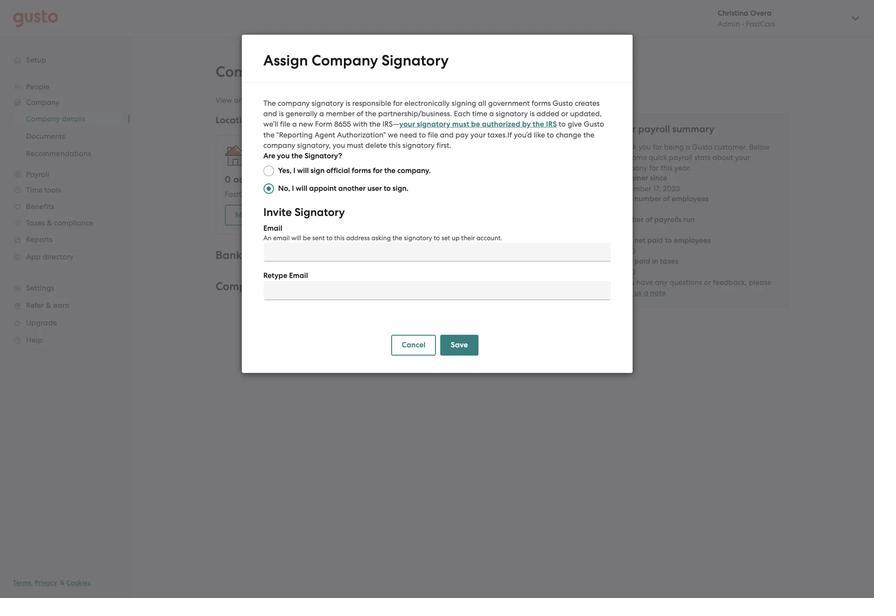 Task type: locate. For each thing, give the bounding box(es) containing it.
details
[[286, 63, 333, 81]]

retype email
[[263, 271, 308, 280]]

we
[[388, 131, 398, 139]]

gusto up stats
[[692, 143, 712, 152]]

total for total net paid to employees $0.00 total paid in taxes $0.00
[[615, 236, 633, 245]]

for
[[437, 96, 446, 105], [393, 99, 403, 108], [653, 143, 662, 152], [649, 164, 659, 172], [373, 166, 383, 175]]

email right retype
[[289, 271, 308, 280]]

0 vertical spatial of
[[356, 109, 363, 118]]

this inside "email an email will be sent to this address asking the signatory to set up their account."
[[334, 234, 345, 242]]

0 vertical spatial assign
[[263, 52, 308, 69]]

assign up business at the left of page
[[263, 52, 308, 69]]

you up some
[[638, 143, 651, 152]]

you inside thank you for being a gusto customer. below are some quick payroll stats about your company for this year.
[[638, 143, 651, 152]]

of up the with
[[356, 109, 363, 118]]

locations up fastcars has 0 active company locations in 0 states at the left top
[[304, 174, 343, 185]]

0 vertical spatial or
[[561, 109, 568, 118]]

0 left states
[[374, 190, 379, 199]]

like
[[534, 131, 545, 139]]

this
[[389, 141, 401, 150], [661, 164, 673, 172], [334, 234, 345, 242]]

customer
[[615, 174, 648, 183]]

the right "change"
[[583, 131, 594, 139]]

company inside the company signatory is responsible for electronically signing all government forms gusto creates and is generally a member of the partnership/business. each time a signatory is added or updated, we'll file a new form 8655 with the irs—
[[278, 99, 310, 108]]

Yes, I will sign official forms for the company. radio
[[263, 166, 274, 176]]

this up since
[[661, 164, 673, 172]]

0 vertical spatial active
[[233, 174, 259, 185]]

0 vertical spatial i
[[293, 166, 295, 175]]

to right user
[[384, 184, 391, 193]]

and
[[234, 96, 248, 105], [476, 96, 489, 105], [263, 109, 277, 118], [440, 131, 454, 139]]

paid right net
[[647, 236, 663, 245]]

fastcars
[[225, 190, 254, 199]]

in left taxes
[[652, 257, 658, 266]]

signatory inside button
[[369, 298, 402, 307]]

0 vertical spatial in
[[366, 190, 372, 199]]

be down time
[[471, 120, 480, 129]]

document
[[242, 35, 632, 373]]

for down the quick at the right
[[649, 164, 659, 172]]

1 vertical spatial i
[[292, 184, 294, 193]]

the down we'll
[[263, 131, 275, 139]]

total net paid to employees $0.00 total paid in taxes $0.00
[[615, 236, 711, 277]]

you up send
[[622, 278, 634, 287]]

1 horizontal spatial this
[[389, 141, 401, 150]]

your down "your signatory must be authorized by the irs"
[[470, 131, 486, 139]]

the right the with
[[369, 120, 381, 129]]

0 up fastcars at top
[[225, 174, 231, 185]]

and up time
[[476, 96, 489, 105]]

1 vertical spatial email
[[289, 271, 308, 280]]

active up fastcars at top
[[233, 174, 259, 185]]

to inside if you'd like to change the company signatory, you must delete this signatory first.
[[547, 131, 554, 139]]

have
[[636, 278, 653, 287]]

the right asking
[[392, 234, 402, 242]]

company inside if you'd like to change the company signatory, you must delete this signatory first.
[[263, 141, 295, 150]]

to left set
[[434, 234, 440, 242]]

view
[[216, 96, 232, 105]]

2 horizontal spatial gusto
[[692, 143, 712, 152]]

file up "reporting
[[280, 120, 290, 129]]

no,
[[278, 184, 290, 193]]

number
[[615, 215, 644, 224]]

0 horizontal spatial ,
[[31, 580, 33, 587]]

2 horizontal spatial of
[[663, 195, 670, 204]]

, left &
[[57, 580, 58, 587]]

list containing customer since
[[615, 173, 780, 277]]

summary
[[672, 123, 714, 135]]

0 horizontal spatial if
[[507, 131, 512, 139]]

run
[[683, 215, 695, 224]]

0 vertical spatial if
[[507, 131, 512, 139]]

1 vertical spatial must
[[347, 141, 363, 150]]

Email text field
[[263, 243, 611, 262]]

company
[[311, 52, 378, 69], [216, 63, 282, 81], [216, 280, 265, 294], [253, 298, 287, 307]]

1 horizontal spatial gusto
[[584, 120, 604, 129]]

bank
[[385, 96, 402, 105]]

will right email
[[291, 234, 301, 242]]

you for are you the signatory?
[[277, 152, 290, 161]]

if for this
[[507, 131, 512, 139]]

1 vertical spatial in
[[652, 257, 658, 266]]

forms up added
[[532, 99, 551, 108]]

you inside if you have any questions or feedback, please send us a note .
[[622, 278, 634, 287]]

signatory down "accounts"
[[268, 280, 318, 294]]

1 horizontal spatial assign
[[339, 298, 361, 307]]

0 vertical spatial $0.00
[[615, 247, 635, 256]]

or
[[561, 109, 568, 118], [704, 278, 711, 287]]

signatory up accounts
[[381, 52, 449, 69]]

1 horizontal spatial 0
[[270, 190, 275, 199]]

0 horizontal spatial file
[[280, 120, 290, 129]]

0 horizontal spatial assign
[[263, 52, 308, 69]]

of
[[356, 109, 363, 118], [663, 195, 670, 204], [645, 215, 652, 224]]

No, I will appoint another user to sign. radio
[[263, 184, 274, 194]]

a right being
[[686, 143, 690, 152]]

file up first.
[[428, 131, 438, 139]]

payroll up being
[[638, 123, 670, 135]]

signatory inside if you'd like to change the company signatory, you must delete this signatory first.
[[402, 141, 435, 150]]

1 vertical spatial assign
[[339, 298, 361, 307]]

user
[[367, 184, 382, 193]]

0 vertical spatial edit
[[249, 96, 263, 105]]

,
[[31, 580, 33, 587], [57, 580, 58, 587]]

0 vertical spatial email
[[263, 224, 282, 233]]

2 total from the top
[[615, 236, 633, 245]]

locations
[[216, 115, 257, 126]]

1 horizontal spatial in
[[652, 257, 658, 266]]

this down we
[[389, 141, 401, 150]]

an
[[263, 234, 272, 242]]

to inside total net paid to employees $0.00 total paid in taxes $0.00
[[665, 236, 672, 245]]

customer.
[[714, 143, 747, 152]]

gusto
[[552, 99, 573, 108], [584, 120, 604, 129], [692, 143, 712, 152]]

1 horizontal spatial if
[[615, 278, 620, 287]]

you
[[333, 141, 345, 150], [638, 143, 651, 152], [277, 152, 290, 161], [622, 278, 634, 287]]

your down 'customer.'
[[735, 153, 750, 162]]

must inside if you'd like to change the company signatory, you must delete this signatory first.
[[347, 141, 363, 150]]

is up member
[[345, 99, 350, 108]]

1 vertical spatial of
[[663, 195, 670, 204]]

year.
[[674, 164, 691, 172]]

be left sent
[[303, 234, 311, 242]]

yes, i will sign official forms for the company.
[[278, 166, 431, 175]]

0 active company locations
[[225, 174, 343, 185]]

2 horizontal spatial this
[[661, 164, 673, 172]]

a up "reporting
[[292, 120, 297, 129]]

or up give
[[561, 109, 568, 118]]

0 horizontal spatial be
[[303, 234, 311, 242]]

1 vertical spatial this
[[661, 164, 673, 172]]

total for total number of employees
[[615, 195, 633, 204]]

i right yes,
[[293, 166, 295, 175]]

to down "irs"
[[547, 131, 554, 139]]

1 vertical spatial employees
[[674, 236, 711, 245]]

must down authorization"
[[347, 141, 363, 150]]

if inside if you'd like to change the company signatory, you must delete this signatory first.
[[507, 131, 512, 139]]

email up the an
[[263, 224, 282, 233]]

will inside "email an email will be sent to this address asking the signatory to set up their account."
[[291, 234, 301, 242]]

irs
[[546, 120, 557, 129]]

authorization"
[[337, 131, 386, 139]]

will for appoint
[[296, 184, 307, 193]]

total left net
[[615, 236, 633, 245]]

1 vertical spatial file
[[428, 131, 438, 139]]

has
[[256, 190, 268, 199]]

and right view
[[234, 96, 248, 105]]

1 vertical spatial or
[[704, 278, 711, 287]]

to down payrolls
[[665, 236, 672, 245]]

1 $0.00 from the top
[[615, 247, 635, 256]]

will for sign
[[297, 166, 309, 175]]

of left payrolls
[[645, 215, 652, 224]]

1 horizontal spatial or
[[704, 278, 711, 287]]

with
[[353, 120, 368, 129]]

your inside thank you for being a gusto customer. below are some quick payroll stats about your company for this year.
[[735, 153, 750, 162]]

for up the quick at the right
[[653, 143, 662, 152]]

2 vertical spatial of
[[645, 215, 652, 224]]

0 horizontal spatial gusto
[[552, 99, 573, 108]]

account menu element
[[706, 0, 861, 37]]

your
[[615, 123, 636, 135]]

you down agent
[[333, 141, 345, 150]]

1 vertical spatial if
[[615, 278, 620, 287]]

1 horizontal spatial forms
[[532, 99, 551, 108]]

and inside the company signatory is responsible for electronically signing all government forms gusto creates and is generally a member of the partnership/business. each time a signatory is added or updated, we'll file a new form 8655 with the irs—
[[263, 109, 277, 118]]

1 vertical spatial active
[[277, 190, 297, 199]]

employees
[[672, 195, 709, 204], [674, 236, 711, 245]]

your signatory must be authorized by the irs link
[[399, 120, 557, 129]]

a inside button
[[363, 298, 368, 307]]

1 vertical spatial total
[[615, 236, 633, 245]]

signatory down fastcars has 0 active company locations in 0 states at the left top
[[294, 206, 345, 219]]

, left privacy at the left bottom of the page
[[31, 580, 33, 587]]

is down business at the left of page
[[279, 109, 284, 118]]

for up the partnership/business.
[[393, 99, 403, 108]]

1 horizontal spatial be
[[471, 120, 480, 129]]

signatory?
[[304, 152, 342, 161]]

privacy
[[35, 580, 57, 587]]

0 horizontal spatial active
[[233, 174, 259, 185]]

cookies button
[[66, 578, 90, 589]]

updated,
[[570, 109, 602, 118]]

0 horizontal spatial this
[[334, 234, 345, 242]]

a right us
[[644, 289, 648, 298]]

0 vertical spatial employees
[[672, 195, 709, 204]]

will left the sign at the left top of page
[[297, 166, 309, 175]]

1 vertical spatial edit
[[580, 298, 593, 307]]

sign
[[311, 166, 325, 175]]

0 right has
[[270, 190, 275, 199]]

the up yes,
[[291, 152, 303, 161]]

$0.00
[[615, 247, 635, 256], [615, 268, 635, 277]]

1 horizontal spatial active
[[277, 190, 297, 199]]

fastcars has 0 active company locations in 0 states
[[225, 190, 401, 199]]

0 horizontal spatial must
[[347, 141, 363, 150]]

email
[[263, 224, 282, 233], [289, 271, 308, 280]]

to give gusto the "reporting agent authorization" we need to file and pay your taxes.
[[263, 120, 604, 139]]

2 vertical spatial locations
[[319, 211, 351, 220]]

1 vertical spatial payroll
[[669, 153, 693, 162]]

if up send
[[615, 278, 620, 287]]

government
[[488, 99, 530, 108]]

0 vertical spatial gusto
[[552, 99, 573, 108]]

2 vertical spatial this
[[334, 234, 345, 242]]

1 vertical spatial gusto
[[584, 120, 604, 129]]

and inside to give gusto the "reporting agent authorization" we need to file and pay your taxes.
[[440, 131, 454, 139]]

and down the
[[263, 109, 277, 118]]

you right 'are'
[[277, 152, 290, 161]]

your payroll summary
[[615, 123, 714, 135]]

$0.00 down net
[[615, 247, 635, 256]]

1 horizontal spatial of
[[645, 215, 652, 224]]

edit inside button
[[580, 298, 593, 307]]

0 vertical spatial be
[[471, 120, 480, 129]]

1 vertical spatial forms
[[352, 166, 371, 175]]

cookies
[[66, 580, 90, 587]]

you'd
[[514, 131, 532, 139]]

paid
[[647, 236, 663, 245], [634, 257, 650, 266]]

locations,
[[312, 96, 345, 105]]

0 horizontal spatial of
[[356, 109, 363, 118]]

0 vertical spatial this
[[389, 141, 401, 150]]

1 vertical spatial will
[[296, 184, 307, 193]]

0 vertical spatial total
[[615, 195, 633, 204]]

2 vertical spatial will
[[291, 234, 301, 242]]

signatory,
[[297, 141, 331, 150]]

yes,
[[278, 166, 292, 175]]

employees inside total net paid to employees $0.00 total paid in taxes $0.00
[[674, 236, 711, 245]]

1 vertical spatial be
[[303, 234, 311, 242]]

1 horizontal spatial file
[[428, 131, 438, 139]]

below
[[749, 143, 770, 152]]

if left the you'd at the right top of the page
[[507, 131, 512, 139]]

0 horizontal spatial email
[[263, 224, 282, 233]]

assign inside button
[[339, 298, 361, 307]]

the down responsible
[[365, 109, 376, 118]]

for up user
[[373, 166, 383, 175]]

of down 2023
[[663, 195, 670, 204]]

0
[[225, 174, 231, 185], [270, 190, 275, 199], [374, 190, 379, 199]]

paid down net
[[634, 257, 650, 266]]

gusto down "updated,"
[[584, 120, 604, 129]]

i right the no,
[[292, 184, 294, 193]]

gusto up added
[[552, 99, 573, 108]]

company up the
[[216, 63, 282, 81]]

i for yes,
[[293, 166, 295, 175]]

employees up run
[[672, 195, 709, 204]]

2 vertical spatial total
[[615, 257, 633, 266]]

1 horizontal spatial email
[[289, 271, 308, 280]]

you for thank you for being a gusto customer. below are some quick payroll stats about your company for this year.
[[638, 143, 651, 152]]

company
[[491, 96, 523, 105], [278, 99, 310, 108], [263, 141, 295, 150], [615, 164, 647, 172], [262, 174, 302, 185], [299, 190, 331, 199], [284, 211, 317, 220]]

0 vertical spatial locations
[[304, 174, 343, 185]]

or right questions
[[704, 278, 711, 287]]

0 vertical spatial will
[[297, 166, 309, 175]]

if inside if you have any questions or feedback, please send us a note .
[[615, 278, 620, 287]]

questions
[[669, 278, 702, 287]]

2 vertical spatial gusto
[[692, 143, 712, 152]]

1 horizontal spatial ,
[[57, 580, 58, 587]]

some
[[629, 153, 647, 162]]

to right need
[[419, 131, 426, 139]]

company signatory down retype email
[[253, 298, 322, 307]]

in right 'another'
[[366, 190, 372, 199]]

total
[[615, 195, 633, 204], [615, 236, 633, 245], [615, 257, 633, 266]]

locations for manage your company locations
[[319, 211, 351, 220]]

0 vertical spatial payroll
[[638, 123, 670, 135]]

all
[[478, 99, 486, 108]]

be inside "email an email will be sent to this address asking the signatory to set up their account."
[[303, 234, 311, 242]]

1 total from the top
[[615, 195, 633, 204]]

$0.00 up send
[[615, 268, 635, 277]]

1 horizontal spatial must
[[452, 120, 469, 129]]

forms up 'another'
[[352, 166, 371, 175]]

locations
[[304, 174, 343, 185], [333, 190, 364, 199], [319, 211, 351, 220]]

0 vertical spatial file
[[280, 120, 290, 129]]

employees down run
[[674, 236, 711, 245]]

is up by
[[530, 109, 535, 118]]

up
[[452, 234, 460, 242]]

payrolls
[[654, 215, 682, 224]]

will
[[297, 166, 309, 175], [296, 184, 307, 193], [291, 234, 301, 242]]

&
[[60, 580, 65, 587]]

assign right module__icon___go7vc
[[339, 298, 361, 307]]

be
[[471, 120, 480, 129], [303, 234, 311, 242]]

send us a note link
[[615, 289, 666, 298]]

total up send
[[615, 257, 633, 266]]

will right the no,
[[296, 184, 307, 193]]

0 horizontal spatial or
[[561, 109, 568, 118]]

0 vertical spatial paid
[[647, 236, 663, 245]]

payroll
[[638, 123, 670, 135], [669, 153, 693, 162]]

0 horizontal spatial forms
[[352, 166, 371, 175]]

list
[[615, 173, 780, 277]]

company down retype
[[253, 298, 287, 307]]

a up the form
[[319, 109, 324, 118]]

this inside if you'd like to change the company signatory, you must delete this signatory first.
[[389, 141, 401, 150]]

total down the november
[[615, 195, 633, 204]]

forms
[[532, 99, 551, 108], [352, 166, 371, 175]]

your up need
[[399, 120, 415, 129]]

17,
[[653, 185, 661, 193]]

view and edit your business locations, connected bank accounts for payroll, and company signatories.
[[216, 96, 564, 105]]

"reporting
[[276, 131, 313, 139]]

locations down 'yes, i will sign official forms for the company.'
[[333, 190, 364, 199]]

company up locations,
[[311, 52, 378, 69]]

in inside total net paid to employees $0.00 total paid in taxes $0.00
[[652, 257, 658, 266]]

to right "irs"
[[559, 120, 566, 129]]

1 vertical spatial $0.00
[[615, 268, 635, 277]]

file inside the company signatory is responsible for electronically signing all government forms gusto creates and is generally a member of the partnership/business. each time a signatory is added or updated, we'll file a new form 8655 with the irs—
[[280, 120, 290, 129]]

to right sent
[[326, 234, 333, 242]]

0 horizontal spatial 0
[[225, 174, 231, 185]]

0 vertical spatial forms
[[532, 99, 551, 108]]

signatory
[[311, 99, 344, 108], [496, 109, 528, 118], [417, 120, 450, 129], [402, 141, 435, 150], [404, 234, 432, 242], [369, 298, 402, 307]]

must up pay
[[452, 120, 469, 129]]

this left the address
[[334, 234, 345, 242]]

1 horizontal spatial edit
[[580, 298, 593, 307]]

a right module__icon___go7vc
[[363, 298, 368, 307]]



Task type: describe. For each thing, give the bounding box(es) containing it.
8655
[[334, 120, 351, 129]]

0 horizontal spatial in
[[366, 190, 372, 199]]

change
[[556, 131, 581, 139]]

are you the signatory?
[[263, 152, 342, 161]]

of inside the company signatory is responsible for electronically signing all government forms gusto creates and is generally a member of the partnership/business. each time a signatory is added or updated, we'll file a new form 8655 with the irs—
[[356, 109, 363, 118]]

a inside if you have any questions or feedback, please send us a note .
[[644, 289, 648, 298]]

signatory left module__icon___go7vc
[[288, 298, 322, 307]]

2 horizontal spatial 0
[[374, 190, 379, 199]]

appoint
[[309, 184, 337, 193]]

agent
[[315, 131, 335, 139]]

company inside document
[[311, 52, 378, 69]]

payroll inside thank you for being a gusto customer. below are some quick payroll stats about your company for this year.
[[669, 153, 693, 162]]

assign a signatory
[[339, 298, 402, 307]]

need
[[400, 131, 417, 139]]

assign for assign a signatory
[[339, 298, 361, 307]]

0 horizontal spatial is
[[279, 109, 284, 118]]

this inside thank you for being a gusto customer. below are some quick payroll stats about your company for this year.
[[661, 164, 673, 172]]

company.
[[397, 166, 431, 175]]

invite
[[263, 206, 292, 219]]

manage
[[235, 211, 265, 220]]

thank
[[615, 143, 637, 152]]

first.
[[436, 141, 451, 150]]

company down bank
[[216, 280, 265, 294]]

delete
[[365, 141, 387, 150]]

for left payroll,
[[437, 96, 446, 105]]

2023
[[663, 185, 680, 193]]

locations for 0 active company locations
[[304, 174, 343, 185]]

asking
[[371, 234, 391, 242]]

partnership/business.
[[378, 109, 452, 118]]

email inside "email an email will be sent to this address asking the signatory to set up their account."
[[263, 224, 282, 233]]

business
[[282, 96, 310, 105]]

taxes.
[[487, 131, 507, 139]]

terms
[[13, 580, 31, 587]]

thank you for being a gusto customer. below are some quick payroll stats about your company for this year.
[[615, 143, 770, 172]]

each
[[454, 109, 470, 118]]

module__icon___go7vc image
[[328, 299, 335, 306]]

for inside the company signatory is responsible for electronically signing all government forms gusto creates and is generally a member of the partnership/business. each time a signatory is added or updated, we'll file a new form 8655 with the irs—
[[393, 99, 403, 108]]

responsible
[[352, 99, 391, 108]]

if you have any questions or feedback, please send us a note .
[[615, 278, 771, 298]]

your inside to give gusto the "reporting agent authorization" we need to file and pay your taxes.
[[470, 131, 486, 139]]

i for no,
[[292, 184, 294, 193]]

you inside if you'd like to change the company signatory, you must delete this signatory first.
[[333, 141, 345, 150]]

save
[[451, 341, 468, 350]]

official
[[326, 166, 350, 175]]

form
[[315, 120, 332, 129]]

0 vertical spatial must
[[452, 120, 469, 129]]

bank
[[216, 249, 242, 262]]

your left business at the left of page
[[265, 96, 280, 105]]

3 total from the top
[[615, 257, 633, 266]]

retype
[[263, 271, 287, 280]]

any
[[655, 278, 668, 287]]

authorized
[[482, 120, 520, 129]]

your signatory must be authorized by the irs
[[399, 120, 557, 129]]

send
[[615, 289, 632, 298]]

sent
[[312, 234, 325, 242]]

1 vertical spatial company signatory
[[253, 298, 322, 307]]

customer since november 17, 2023
[[615, 174, 680, 193]]

or inside if you have any questions or feedback, please send us a note .
[[704, 278, 711, 287]]

electronically
[[404, 99, 450, 108]]

assign company signatory
[[263, 52, 449, 69]]

gusto inside to give gusto the "reporting agent authorization" we need to file and pay your taxes.
[[584, 120, 604, 129]]

save button
[[440, 335, 478, 356]]

if for note
[[615, 278, 620, 287]]

gusto inside the company signatory is responsible for electronically signing all government forms gusto creates and is generally a member of the partnership/business. each time a signatory is added or updated, we'll file a new form 8655 with the irs—
[[552, 99, 573, 108]]

cancel
[[402, 341, 426, 350]]

added
[[536, 109, 559, 118]]

total number of employees
[[615, 195, 709, 204]]

the up sign.
[[384, 166, 396, 175]]

number
[[634, 195, 661, 204]]

a right time
[[489, 109, 494, 118]]

1 , from the left
[[31, 580, 33, 587]]

the inside "email an email will be sent to this address asking the signatory to set up their account."
[[392, 234, 402, 242]]

gusto inside thank you for being a gusto customer. below are some quick payroll stats about your company for this year.
[[692, 143, 712, 152]]

set
[[441, 234, 450, 242]]

the inside to give gusto the "reporting agent authorization" we need to file and pay your taxes.
[[263, 131, 275, 139]]

document containing assign
[[242, 35, 632, 373]]

2 horizontal spatial is
[[530, 109, 535, 118]]

signatories.
[[525, 96, 564, 105]]

are
[[615, 153, 627, 162]]

sign.
[[393, 184, 409, 193]]

taxes
[[660, 257, 678, 266]]

home image
[[13, 10, 58, 27]]

0 vertical spatial company signatory
[[216, 280, 318, 294]]

new
[[299, 120, 313, 129]]

signatory inside "email an email will be sent to this address asking the signatory to set up their account."
[[404, 234, 432, 242]]

irs—
[[382, 120, 399, 129]]

company inside the manage your company locations link
[[284, 211, 317, 220]]

states
[[381, 190, 401, 199]]

2 $0.00 from the top
[[615, 268, 635, 277]]

being
[[664, 143, 684, 152]]

give
[[568, 120, 582, 129]]

a inside thank you for being a gusto customer. below are some quick payroll stats about your company for this year.
[[686, 143, 690, 152]]

the company signatory is responsible for electronically signing all government forms gusto creates and is generally a member of the partnership/business. each time a signatory is added or updated, we'll file a new form 8655 with the irs—
[[263, 99, 602, 129]]

1 horizontal spatial is
[[345, 99, 350, 108]]

stats
[[694, 153, 711, 162]]

generally
[[286, 109, 318, 118]]

forms inside the company signatory is responsible for electronically signing all government forms gusto creates and is generally a member of the partnership/business. each time a signatory is added or updated, we'll file a new form 8655 with the irs—
[[532, 99, 551, 108]]

file inside to give gusto the "reporting agent authorization" we need to file and pay your taxes.
[[428, 131, 438, 139]]

0 horizontal spatial edit
[[249, 96, 263, 105]]

pay
[[455, 131, 469, 139]]

the up like
[[533, 120, 544, 129]]

assign a signatory button
[[328, 297, 402, 309]]

your up email
[[267, 211, 283, 220]]

Retype Email text field
[[263, 281, 611, 300]]

address
[[346, 234, 370, 242]]

you for if you have any questions or feedback, please send us a note .
[[622, 278, 634, 287]]

accounts
[[245, 249, 291, 262]]

account.
[[476, 234, 502, 242]]

email
[[273, 234, 290, 242]]

are
[[263, 152, 275, 161]]

quick
[[649, 153, 667, 162]]

cancel button
[[391, 335, 436, 356]]

net
[[634, 236, 645, 245]]

the inside if you'd like to change the company signatory, you must delete this signatory first.
[[583, 131, 594, 139]]

or inside the company signatory is responsible for electronically signing all government forms gusto creates and is generally a member of the partnership/business. each time a signatory is added or updated, we'll file a new form 8655 with the irs—
[[561, 109, 568, 118]]

1 vertical spatial locations
[[333, 190, 364, 199]]

company inside thank you for being a gusto customer. below are some quick payroll stats about your company for this year.
[[615, 164, 647, 172]]

another
[[338, 184, 366, 193]]

2 , from the left
[[57, 580, 58, 587]]

invite signatory
[[263, 206, 345, 219]]

signing
[[452, 99, 476, 108]]

assign for assign company signatory
[[263, 52, 308, 69]]

time
[[472, 109, 487, 118]]

1 vertical spatial paid
[[634, 257, 650, 266]]



Task type: vqa. For each thing, say whether or not it's contained in the screenshot.
you associated with If you have any questions or feedback, please send us a note .
yes



